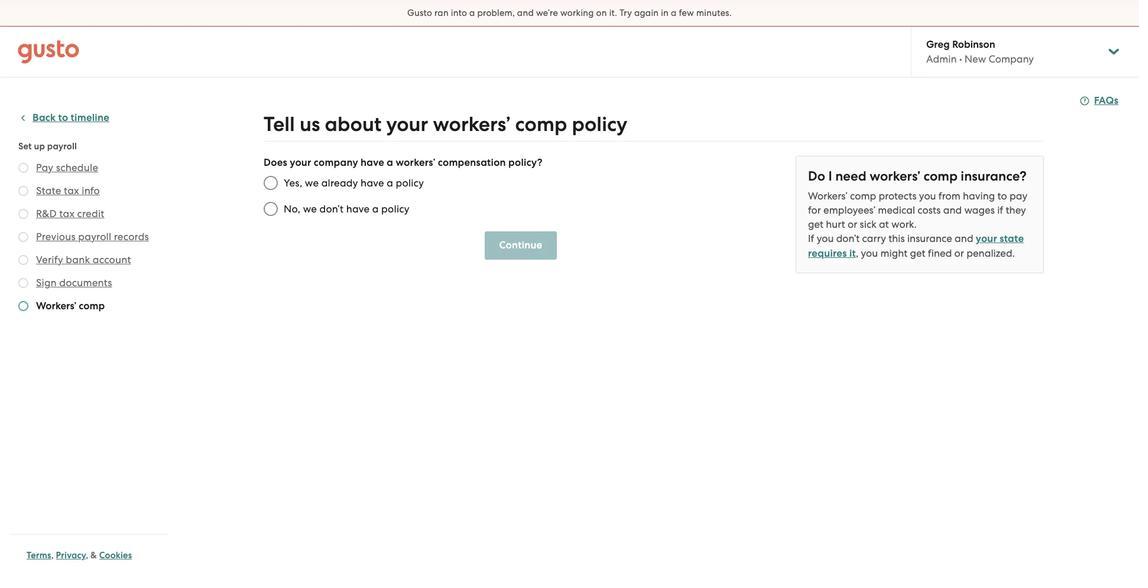 Task type: locate. For each thing, give the bounding box(es) containing it.
payroll down credit
[[78, 231, 111, 243]]

tax for credit
[[59, 208, 75, 220]]

we right no,
[[303, 203, 317, 215]]

check image left pay
[[18, 163, 28, 173]]

1 vertical spatial policy
[[396, 177, 424, 189]]

0 vertical spatial to
[[58, 112, 68, 124]]

do i need workers' comp insurance? workers' comp protects you from having to pay for employees' medical costs and wages if they get hurt or sick at work.
[[808, 168, 1028, 231]]

your
[[386, 112, 428, 137], [290, 157, 311, 169], [976, 233, 997, 245]]

your inside your state requires it
[[976, 233, 997, 245]]

check image for verify
[[18, 255, 28, 265]]

0 horizontal spatial you
[[817, 233, 834, 245]]

0 vertical spatial get
[[808, 219, 824, 231]]

yes, we already have a policy
[[284, 177, 424, 189]]

your up yes,
[[290, 157, 311, 169]]

1 vertical spatial don't
[[836, 233, 860, 245]]

2 check image from the top
[[18, 255, 28, 265]]

or right fined
[[955, 248, 964, 260]]

1 vertical spatial have
[[361, 177, 384, 189]]

1 check image from the top
[[18, 186, 28, 196]]

they
[[1006, 205, 1026, 216]]

have
[[361, 157, 384, 169], [361, 177, 384, 189], [346, 203, 370, 215]]

your up does your company have a workers' compensation policy? at left
[[386, 112, 428, 137]]

a
[[469, 8, 475, 18], [671, 8, 677, 18], [387, 157, 393, 169], [387, 177, 393, 189], [372, 203, 379, 215]]

1 vertical spatial tax
[[59, 208, 75, 220]]

do
[[808, 168, 825, 184]]

to up if
[[998, 190, 1007, 202]]

sick
[[860, 219, 877, 231]]

r&d tax credit button
[[36, 207, 104, 221]]

check image
[[18, 186, 28, 196], [18, 255, 28, 265], [18, 278, 28, 288], [18, 302, 28, 312]]

yes,
[[284, 177, 302, 189]]

pay
[[1010, 190, 1028, 202]]

fined
[[928, 248, 952, 260]]

2 vertical spatial policy
[[381, 203, 410, 215]]

verify bank account
[[36, 254, 131, 266]]

to
[[58, 112, 68, 124], [998, 190, 1007, 202]]

1 horizontal spatial you
[[861, 248, 878, 260]]

0 horizontal spatial payroll
[[47, 141, 77, 152]]

policy?
[[508, 157, 543, 169]]

no,
[[284, 203, 300, 215]]

get down insurance
[[910, 248, 926, 260]]

verify bank account button
[[36, 253, 131, 267]]

you for , you might get fined or penalized.
[[861, 248, 878, 260]]

1 horizontal spatial your
[[386, 112, 428, 137]]

pay schedule
[[36, 162, 98, 174]]

0 horizontal spatial get
[[808, 219, 824, 231]]

Yes, we already have a policy radio
[[258, 170, 284, 196]]

us
[[300, 112, 320, 137]]

•
[[959, 53, 962, 65]]

0 horizontal spatial or
[[848, 219, 857, 231]]

don't down already
[[320, 203, 344, 215]]

2 vertical spatial check image
[[18, 232, 28, 242]]

1 horizontal spatial payroll
[[78, 231, 111, 243]]

and down from
[[943, 205, 962, 216]]

medical
[[878, 205, 915, 216]]

4 check image from the top
[[18, 302, 28, 312]]

have for company
[[361, 157, 384, 169]]

1 horizontal spatial get
[[910, 248, 926, 260]]

0 vertical spatial you
[[919, 190, 936, 202]]

0 vertical spatial have
[[361, 157, 384, 169]]

don't up it
[[836, 233, 860, 245]]

don't for have
[[320, 203, 344, 215]]

hurt
[[826, 219, 845, 231]]

and up penalized.
[[955, 233, 973, 245]]

we're
[[536, 8, 558, 18]]

check image left sign
[[18, 278, 28, 288]]

insurance?
[[961, 168, 1027, 184]]

2 vertical spatial you
[[861, 248, 878, 260]]

work.
[[891, 219, 917, 231]]

faqs
[[1094, 95, 1119, 107]]

don't
[[320, 203, 344, 215], [836, 233, 860, 245]]

policy for yes, we already have a policy
[[396, 177, 424, 189]]

payroll up "pay schedule" button
[[47, 141, 77, 152]]

have for don't
[[346, 203, 370, 215]]

workers' up for
[[808, 190, 848, 202]]

try
[[620, 8, 632, 18]]

1 horizontal spatial don't
[[836, 233, 860, 245]]

check image left workers' comp
[[18, 302, 28, 312]]

state tax info button
[[36, 184, 100, 198]]

2 horizontal spatial you
[[919, 190, 936, 202]]

you
[[919, 190, 936, 202], [817, 233, 834, 245], [861, 248, 878, 260]]

sign
[[36, 277, 57, 289]]

0 vertical spatial and
[[517, 8, 534, 18]]

tax
[[64, 185, 79, 197], [59, 208, 75, 220]]

2 vertical spatial have
[[346, 203, 370, 215]]

you inside "do i need workers' comp insurance? workers' comp protects you from having to pay for employees' medical costs and wages if they get hurt or sick at work."
[[919, 190, 936, 202]]

, left privacy
[[51, 551, 54, 562]]

back to timeline
[[33, 112, 109, 124]]

3 check image from the top
[[18, 278, 28, 288]]

check image left verify
[[18, 255, 28, 265]]

0 vertical spatial tax
[[64, 185, 79, 197]]

check image for pay
[[18, 163, 28, 173]]

to inside "do i need workers' comp insurance? workers' comp protects you from having to pay for employees' medical costs and wages if they get hurt or sick at work."
[[998, 190, 1007, 202]]

have right already
[[361, 177, 384, 189]]

tax left info
[[64, 185, 79, 197]]

working
[[560, 8, 594, 18]]

a for no, we don't have a policy
[[372, 203, 379, 215]]

1 vertical spatial and
[[943, 205, 962, 216]]

workers' down sign
[[36, 300, 76, 313]]

3 check image from the top
[[18, 232, 28, 242]]

cookies button
[[99, 549, 132, 563]]

a for does your company have a workers' compensation policy?
[[387, 157, 393, 169]]

1 horizontal spatial workers'
[[808, 190, 848, 202]]

ran
[[435, 8, 449, 18]]

minutes.
[[696, 8, 732, 18]]

1 vertical spatial we
[[303, 203, 317, 215]]

0 vertical spatial check image
[[18, 163, 28, 173]]

1 horizontal spatial ,
[[86, 551, 88, 562]]

&
[[90, 551, 97, 562]]

robinson
[[952, 38, 995, 51]]

get down for
[[808, 219, 824, 231]]

0 vertical spatial policy
[[572, 112, 628, 137]]

schedule
[[56, 162, 98, 174]]

you for if you don't carry this insurance and
[[817, 233, 834, 245]]

tax right r&d
[[59, 208, 75, 220]]

we for already
[[305, 177, 319, 189]]

payroll inside button
[[78, 231, 111, 243]]

a down yes, we already have a policy
[[372, 203, 379, 215]]

2 horizontal spatial your
[[976, 233, 997, 245]]

comp
[[515, 112, 567, 137], [924, 168, 958, 184], [850, 190, 876, 202], [79, 300, 105, 313]]

comp inside list
[[79, 300, 105, 313]]

check image
[[18, 163, 28, 173], [18, 209, 28, 219], [18, 232, 28, 242]]

, left &
[[86, 551, 88, 562]]

a down does your company have a workers' compensation policy? at left
[[387, 177, 393, 189]]

0 horizontal spatial workers'
[[36, 300, 76, 313]]

on
[[596, 8, 607, 18]]

timeline
[[71, 112, 109, 124]]

,
[[856, 248, 859, 260], [51, 551, 54, 562], [86, 551, 88, 562]]

greg robinson admin • new company
[[926, 38, 1034, 65]]

it.
[[609, 8, 617, 18]]

or down employees'
[[848, 219, 857, 231]]

might
[[881, 248, 908, 260]]

0 horizontal spatial don't
[[320, 203, 344, 215]]

r&d
[[36, 208, 57, 220]]

cookies
[[99, 551, 132, 562]]

you right if
[[817, 233, 834, 245]]

we right yes,
[[305, 177, 319, 189]]

comp up employees'
[[850, 190, 876, 202]]

0 vertical spatial don't
[[320, 203, 344, 215]]

0 horizontal spatial to
[[58, 112, 68, 124]]

1 vertical spatial to
[[998, 190, 1007, 202]]

and
[[517, 8, 534, 18], [943, 205, 962, 216], [955, 233, 973, 245]]

1 horizontal spatial to
[[998, 190, 1007, 202]]

0 vertical spatial or
[[848, 219, 857, 231]]

or
[[848, 219, 857, 231], [955, 248, 964, 260]]

your up penalized.
[[976, 233, 997, 245]]

to right "back"
[[58, 112, 68, 124]]

, right requires
[[856, 248, 859, 260]]

comp down documents
[[79, 300, 105, 313]]

workers'
[[808, 190, 848, 202], [36, 300, 76, 313]]

have up yes, we already have a policy
[[361, 157, 384, 169]]

2 vertical spatial your
[[976, 233, 997, 245]]

0 horizontal spatial your
[[290, 157, 311, 169]]

have down yes, we already have a policy
[[346, 203, 370, 215]]

back to timeline button
[[18, 111, 109, 125]]

workers' inside "do i need workers' comp insurance? workers' comp protects you from having to pay for employees' medical costs and wages if they get hurt or sick at work."
[[870, 168, 921, 184]]

1 vertical spatial you
[[817, 233, 834, 245]]

1 vertical spatial workers'
[[36, 300, 76, 313]]

home image
[[18, 40, 79, 64]]

0 vertical spatial workers'
[[808, 190, 848, 202]]

you down carry
[[861, 248, 878, 260]]

get
[[808, 219, 824, 231], [910, 248, 926, 260]]

workers' up the protects at the right top of the page
[[870, 168, 921, 184]]

1 vertical spatial check image
[[18, 209, 28, 219]]

and left the we're
[[517, 8, 534, 18]]

credit
[[77, 208, 104, 220]]

a up yes, we already have a policy
[[387, 157, 393, 169]]

workers' inside "do i need workers' comp insurance? workers' comp protects you from having to pay for employees' medical costs and wages if they get hurt or sick at work."
[[808, 190, 848, 202]]

tell us about your workers' comp policy
[[264, 112, 628, 137]]

check image left state
[[18, 186, 28, 196]]

0 vertical spatial we
[[305, 177, 319, 189]]

greg
[[926, 38, 950, 51]]

1 vertical spatial or
[[955, 248, 964, 260]]

check image left previous
[[18, 232, 28, 242]]

having
[[963, 190, 995, 202]]

2 check image from the top
[[18, 209, 28, 219]]

check image left r&d
[[18, 209, 28, 219]]

you up costs
[[919, 190, 936, 202]]

requires
[[808, 248, 847, 260]]

carry
[[862, 233, 886, 245]]

1 check image from the top
[[18, 163, 28, 173]]

0 horizontal spatial ,
[[51, 551, 54, 562]]

1 vertical spatial payroll
[[78, 231, 111, 243]]

we
[[305, 177, 319, 189], [303, 203, 317, 215]]



Task type: vqa. For each thing, say whether or not it's contained in the screenshot.
the insurance?
yes



Task type: describe. For each thing, give the bounding box(es) containing it.
to inside button
[[58, 112, 68, 124]]

a right in
[[671, 8, 677, 18]]

pay
[[36, 162, 53, 174]]

check image for sign
[[18, 278, 28, 288]]

2 vertical spatial and
[[955, 233, 973, 245]]

or inside "do i need workers' comp insurance? workers' comp protects you from having to pay for employees' medical costs and wages if they get hurt or sick at work."
[[848, 219, 857, 231]]

it
[[850, 248, 856, 260]]

1 horizontal spatial or
[[955, 248, 964, 260]]

workers' down "tell us about your workers' comp policy"
[[396, 157, 435, 169]]

pay schedule button
[[36, 161, 98, 175]]

few
[[679, 8, 694, 18]]

workers' comp
[[36, 300, 105, 313]]

wages
[[964, 205, 995, 216]]

state tax info
[[36, 185, 100, 197]]

r&d tax credit
[[36, 208, 104, 220]]

already
[[321, 177, 358, 189]]

0 vertical spatial payroll
[[47, 141, 77, 152]]

faqs button
[[1080, 94, 1119, 108]]

terms
[[27, 551, 51, 562]]

records
[[114, 231, 149, 243]]

check image for state
[[18, 186, 28, 196]]

0 vertical spatial your
[[386, 112, 428, 137]]

and inside "do i need workers' comp insurance? workers' comp protects you from having to pay for employees' medical costs and wages if they get hurt or sick at work."
[[943, 205, 962, 216]]

terms , privacy , & cookies
[[27, 551, 132, 562]]

a for yes, we already have a policy
[[387, 177, 393, 189]]

sign documents button
[[36, 276, 112, 290]]

penalized.
[[967, 248, 1015, 260]]

company
[[989, 53, 1034, 65]]

protects
[[879, 190, 917, 202]]

again
[[634, 8, 659, 18]]

up
[[34, 141, 45, 152]]

info
[[82, 185, 100, 197]]

gusto ran into a problem, and we're working on it. try again in a few minutes.
[[407, 8, 732, 18]]

previous
[[36, 231, 76, 243]]

set up payroll
[[18, 141, 77, 152]]

new
[[965, 53, 986, 65]]

admin
[[926, 53, 957, 65]]

, you might get fined or penalized.
[[856, 248, 1015, 260]]

1 vertical spatial get
[[910, 248, 926, 260]]

terms link
[[27, 551, 51, 562]]

documents
[[59, 277, 112, 289]]

comp up from
[[924, 168, 958, 184]]

insurance
[[907, 233, 952, 245]]

check image for r&d
[[18, 209, 28, 219]]

sign documents
[[36, 277, 112, 289]]

at
[[879, 219, 889, 231]]

this
[[889, 233, 905, 245]]

tell
[[264, 112, 295, 137]]

2 horizontal spatial ,
[[856, 248, 859, 260]]

gusto
[[407, 8, 432, 18]]

back
[[33, 112, 56, 124]]

problem,
[[477, 8, 515, 18]]

if
[[808, 233, 814, 245]]

we for don't
[[303, 203, 317, 215]]

No, we don't have a policy radio
[[258, 196, 284, 222]]

workers' comp list
[[18, 161, 164, 316]]

privacy link
[[56, 551, 86, 562]]

about
[[325, 112, 382, 137]]

your state requires it
[[808, 233, 1024, 260]]

does your company have a workers' compensation policy?
[[264, 157, 543, 169]]

in
[[661, 8, 669, 18]]

if you don't carry this insurance and
[[808, 233, 973, 245]]

from
[[939, 190, 961, 202]]

for
[[808, 205, 821, 216]]

costs
[[918, 205, 941, 216]]

employees'
[[824, 205, 876, 216]]

compensation
[[438, 157, 506, 169]]

tax for info
[[64, 185, 79, 197]]

state
[[36, 185, 61, 197]]

verify
[[36, 254, 63, 266]]

policy for no, we don't have a policy
[[381, 203, 410, 215]]

comp up policy?
[[515, 112, 567, 137]]

privacy
[[56, 551, 86, 562]]

have for already
[[361, 177, 384, 189]]

don't for carry
[[836, 233, 860, 245]]

account
[[93, 254, 131, 266]]

need
[[835, 168, 867, 184]]

1 vertical spatial your
[[290, 157, 311, 169]]

bank
[[66, 254, 90, 266]]

workers' inside list
[[36, 300, 76, 313]]

does
[[264, 157, 287, 169]]

i
[[829, 168, 832, 184]]

into
[[451, 8, 467, 18]]

your state requires it link
[[808, 233, 1024, 260]]

set
[[18, 141, 32, 152]]

previous payroll records button
[[36, 230, 149, 244]]

get inside "do i need workers' comp insurance? workers' comp protects you from having to pay for employees' medical costs and wages if they get hurt or sick at work."
[[808, 219, 824, 231]]

state
[[1000, 233, 1024, 245]]

workers' up compensation
[[433, 112, 510, 137]]

check image for previous
[[18, 232, 28, 242]]

no, we don't have a policy
[[284, 203, 410, 215]]

a right into on the left of the page
[[469, 8, 475, 18]]



